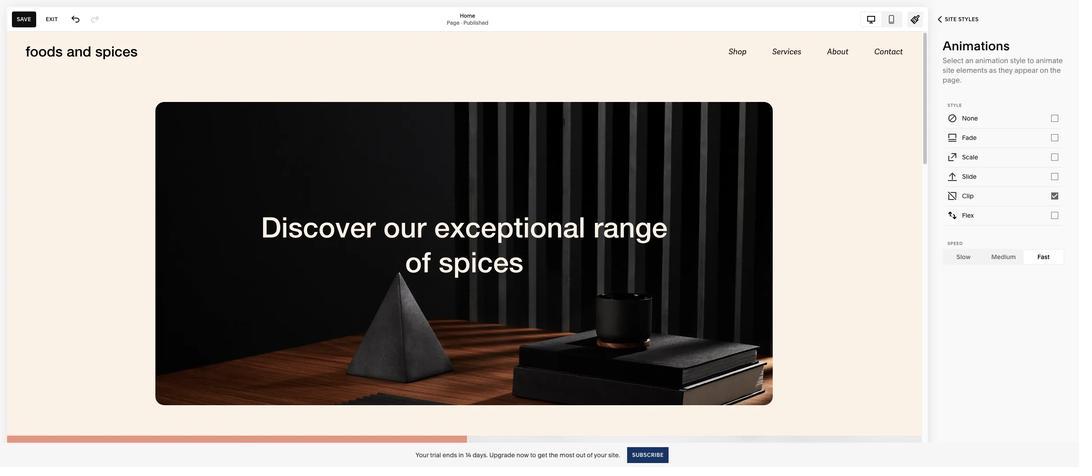 Task type: describe. For each thing, give the bounding box(es) containing it.
of
[[587, 451, 593, 459]]

site styles
[[946, 16, 979, 23]]

appear
[[1015, 66, 1039, 74]]

the inside the animations select an animation style to animate site elements as they appear on the page.
[[1051, 66, 1062, 74]]

home
[[460, 12, 476, 19]]

site styles button
[[929, 10, 989, 29]]

animate
[[1037, 56, 1064, 65]]

an
[[966, 56, 974, 65]]

days.
[[473, 451, 488, 459]]

published
[[464, 19, 489, 26]]

trial
[[430, 451, 441, 459]]

flex
[[963, 211, 975, 219]]

get
[[538, 451, 548, 459]]

subscribe
[[633, 452, 664, 458]]

your
[[594, 451, 607, 459]]

·
[[461, 19, 462, 26]]

medium
[[992, 253, 1017, 261]]

exit
[[46, 16, 58, 22]]

fast
[[1038, 253, 1051, 261]]

on
[[1041, 66, 1049, 74]]

they
[[999, 66, 1014, 74]]

slide
[[963, 172, 977, 180]]

clip
[[963, 192, 975, 200]]

flex image
[[948, 210, 958, 220]]

style
[[1011, 56, 1027, 65]]

slide image
[[948, 172, 958, 181]]

animation
[[976, 56, 1009, 65]]

site
[[946, 16, 958, 23]]

subscribe button
[[628, 447, 669, 463]]

site.
[[609, 451, 621, 459]]

1 vertical spatial the
[[549, 451, 559, 459]]

none
[[963, 114, 979, 122]]



Task type: vqa. For each thing, say whether or not it's contained in the screenshot.
NEUE
no



Task type: locate. For each thing, give the bounding box(es) containing it.
upgrade
[[490, 451, 515, 459]]

exit button
[[41, 11, 63, 27]]

to left get
[[531, 451, 537, 459]]

ends
[[443, 451, 457, 459]]

0 horizontal spatial to
[[531, 451, 537, 459]]

page.
[[943, 75, 962, 84]]

site
[[943, 66, 955, 74]]

animations select an animation style to animate site elements as they appear on the page.
[[943, 38, 1064, 84]]

save button
[[12, 11, 36, 27]]

0 vertical spatial tab list
[[862, 12, 902, 26]]

the right on on the right
[[1051, 66, 1062, 74]]

animations
[[943, 38, 1011, 53]]

1 horizontal spatial tab list
[[944, 250, 1065, 264]]

in
[[459, 451, 464, 459]]

1 horizontal spatial the
[[1051, 66, 1062, 74]]

scale image
[[948, 152, 958, 162]]

clip image
[[948, 191, 958, 201]]

to inside the animations select an animation style to animate site elements as they appear on the page.
[[1028, 56, 1035, 65]]

0 horizontal spatial the
[[549, 451, 559, 459]]

save
[[17, 16, 31, 22]]

out
[[576, 451, 586, 459]]

slow
[[957, 253, 971, 261]]

fade
[[963, 134, 978, 142]]

your
[[416, 451, 429, 459]]

medium button
[[984, 250, 1024, 264]]

page
[[447, 19, 460, 26]]

now
[[517, 451, 529, 459]]

fast button
[[1024, 250, 1065, 264]]

style
[[948, 103, 963, 108]]

as
[[990, 66, 998, 74]]

to up appear
[[1028, 56, 1035, 65]]

the
[[1051, 66, 1062, 74], [549, 451, 559, 459]]

0 vertical spatial to
[[1028, 56, 1035, 65]]

your trial ends in 14 days. upgrade now to get the most out of your site.
[[416, 451, 621, 459]]

14
[[466, 451, 472, 459]]

1 horizontal spatial to
[[1028, 56, 1035, 65]]

none image
[[948, 113, 958, 123]]

1 vertical spatial to
[[531, 451, 537, 459]]

fade image
[[948, 133, 958, 142]]

0 vertical spatial the
[[1051, 66, 1062, 74]]

the right get
[[549, 451, 559, 459]]

tab list containing slow
[[944, 250, 1065, 264]]

speed
[[948, 241, 964, 246]]

1 vertical spatial tab list
[[944, 250, 1065, 264]]

elements
[[957, 66, 988, 74]]

slow button
[[944, 250, 984, 264]]

tab list
[[862, 12, 902, 26], [944, 250, 1065, 264]]

select
[[943, 56, 964, 65]]

styles
[[959, 16, 979, 23]]

to
[[1028, 56, 1035, 65], [531, 451, 537, 459]]

scale
[[963, 153, 979, 161]]

most
[[560, 451, 575, 459]]

0 horizontal spatial tab list
[[862, 12, 902, 26]]

home page · published
[[447, 12, 489, 26]]



